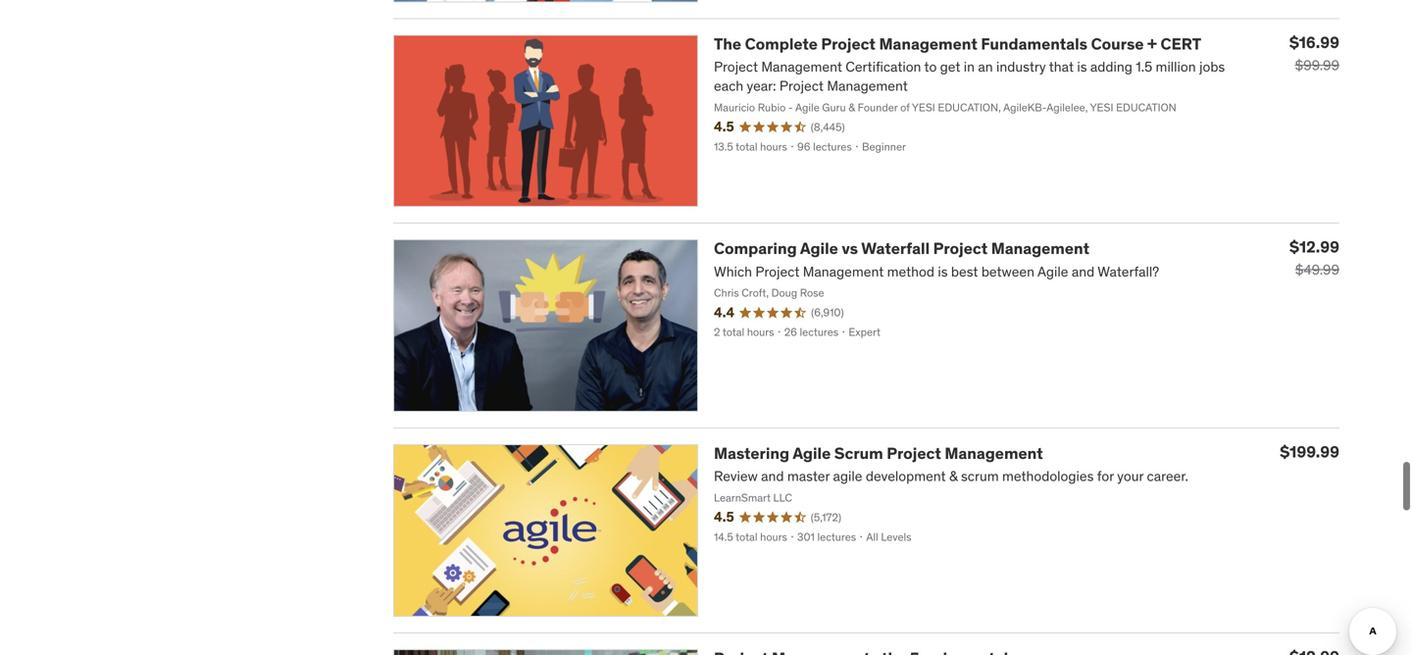 Task type: locate. For each thing, give the bounding box(es) containing it.
the
[[714, 34, 742, 54]]

project right complete
[[821, 34, 876, 54]]

+
[[1148, 34, 1157, 54]]

0 vertical spatial project
[[821, 34, 876, 54]]

waterfall
[[861, 239, 930, 259]]

$99.99
[[1295, 56, 1340, 74]]

1 vertical spatial project
[[933, 239, 988, 259]]

$16.99 $99.99
[[1290, 32, 1340, 74]]

cert
[[1161, 34, 1202, 54]]

project right scrum
[[887, 443, 941, 464]]

project
[[821, 34, 876, 54], [933, 239, 988, 259], [887, 443, 941, 464]]

project right the waterfall
[[933, 239, 988, 259]]

agile
[[800, 239, 838, 259], [793, 443, 831, 464]]

0 vertical spatial agile
[[800, 239, 838, 259]]

comparing
[[714, 239, 797, 259]]

the complete project management fundamentals course + cert
[[714, 34, 1202, 54]]

management
[[879, 34, 978, 54], [991, 239, 1090, 259], [945, 443, 1043, 464]]

scrum
[[835, 443, 884, 464]]

comparing agile vs waterfall project management
[[714, 239, 1090, 259]]

agile for comparing
[[800, 239, 838, 259]]

$12.99 $49.99
[[1290, 237, 1340, 279]]

agile left scrum
[[793, 443, 831, 464]]

$199.99
[[1280, 442, 1340, 462]]

comparing agile vs waterfall project management link
[[714, 239, 1090, 259]]

1 vertical spatial agile
[[793, 443, 831, 464]]

agile left vs
[[800, 239, 838, 259]]

1 vertical spatial management
[[991, 239, 1090, 259]]



Task type: vqa. For each thing, say whether or not it's contained in the screenshot.
'Instructor'
no



Task type: describe. For each thing, give the bounding box(es) containing it.
mastering agile scrum project management
[[714, 443, 1043, 464]]

the complete project management fundamentals course + cert link
[[714, 34, 1202, 54]]

mastering
[[714, 443, 790, 464]]

agile for mastering
[[793, 443, 831, 464]]

$49.99
[[1296, 261, 1340, 279]]

vs
[[842, 239, 858, 259]]

$16.99
[[1290, 32, 1340, 52]]

complete
[[745, 34, 818, 54]]

$12.99
[[1290, 237, 1340, 257]]

0 vertical spatial management
[[879, 34, 978, 54]]

fundamentals
[[981, 34, 1088, 54]]

mastering agile scrum project management link
[[714, 443, 1043, 464]]

2 vertical spatial management
[[945, 443, 1043, 464]]

course
[[1091, 34, 1144, 54]]

2 vertical spatial project
[[887, 443, 941, 464]]



